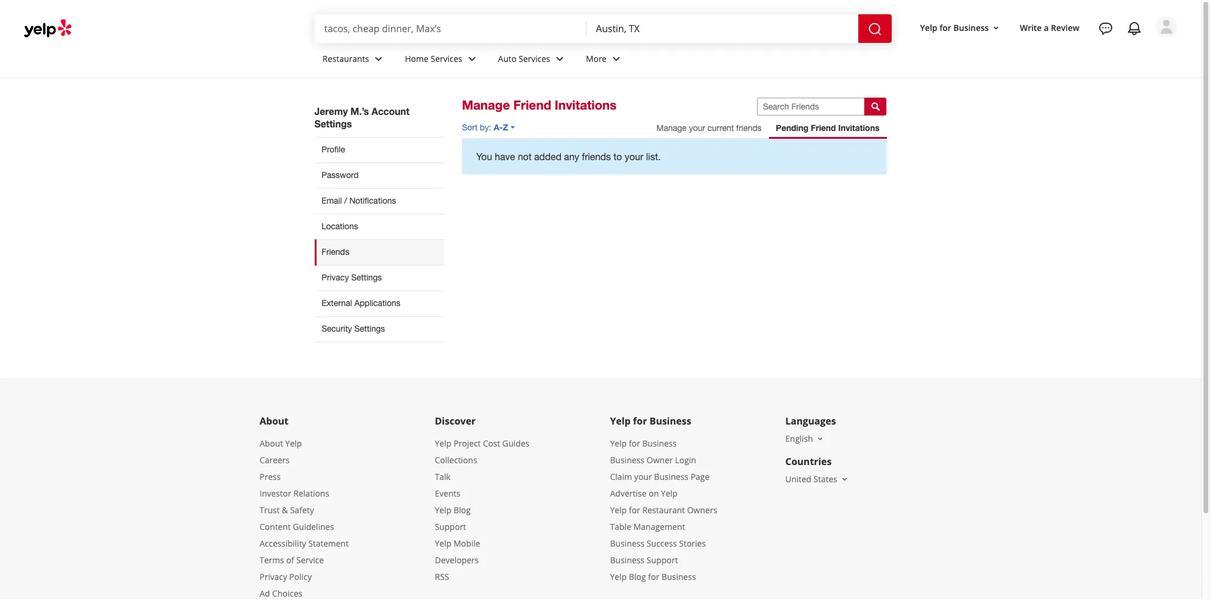 Task type: vqa. For each thing, say whether or not it's contained in the screenshot.
16 info v2 icon
no



Task type: locate. For each thing, give the bounding box(es) containing it.
0 vertical spatial friends
[[737, 123, 762, 133]]

restaurants link
[[313, 43, 396, 78]]

manage for manage friend invitations
[[462, 98, 510, 113]]

messages image
[[1099, 21, 1113, 36]]

0 horizontal spatial yelp for business
[[610, 415, 692, 428]]

16 chevron down v2 image
[[816, 435, 825, 444]]

0 vertical spatial friend
[[514, 98, 552, 113]]

settings down jeremy
[[315, 118, 352, 129]]

0 horizontal spatial friends
[[582, 151, 611, 162]]

24 chevron down v2 image right restaurants
[[372, 52, 386, 66]]

manage up sort by: a-z
[[462, 98, 510, 113]]

0 horizontal spatial invitations
[[555, 98, 617, 113]]

yelp project cost guides link
[[435, 438, 530, 450]]

services inside home services link
[[431, 53, 463, 64]]

0 vertical spatial 16 chevron down v2 image
[[992, 23, 1001, 33]]

1 vertical spatial invitations
[[839, 123, 880, 133]]

list.
[[646, 151, 661, 162]]

yelp right search icon
[[921, 22, 938, 33]]

about yelp link
[[260, 438, 302, 450]]

0 vertical spatial manage
[[462, 98, 510, 113]]

careers link
[[260, 455, 290, 466]]

restaurants
[[323, 53, 369, 64]]

press
[[260, 472, 281, 483]]

discover
[[435, 415, 476, 428]]

login
[[675, 455, 697, 466]]

1 horizontal spatial invitations
[[839, 123, 880, 133]]

yelp for restaurant owners link
[[610, 505, 718, 516]]

more
[[586, 53, 607, 64]]

1 vertical spatial 16 chevron down v2 image
[[840, 475, 850, 485]]

your for yelp for business business owner login claim your business page advertise on yelp yelp for restaurant owners table management business success stories business support yelp blog for business
[[634, 472, 652, 483]]

your right the to
[[625, 151, 644, 162]]

4 24 chevron down v2 image from the left
[[609, 52, 624, 66]]

2 services from the left
[[519, 53, 551, 64]]

16 chevron down v2 image inside yelp for business button
[[992, 23, 1001, 33]]

yelp up careers
[[285, 438, 302, 450]]

none field up home services link
[[324, 22, 577, 35]]

rss link
[[435, 572, 449, 583]]

yelp down support link in the left bottom of the page
[[435, 538, 452, 550]]

none field near
[[596, 22, 849, 35]]

2 about from the top
[[260, 438, 283, 450]]

privacy settings
[[322, 273, 382, 283]]

1 vertical spatial friends
[[582, 151, 611, 162]]

24 chevron down v2 image inside auto services 'link'
[[553, 52, 567, 66]]

a
[[1044, 22, 1049, 33]]

your
[[689, 123, 706, 133], [625, 151, 644, 162], [634, 472, 652, 483]]

24 chevron down v2 image left the auto
[[465, 52, 479, 66]]

yelp up the yelp for business link
[[610, 415, 631, 428]]

1 horizontal spatial friends
[[737, 123, 762, 133]]

None search field
[[315, 14, 894, 43]]

blog
[[454, 505, 471, 516], [629, 572, 646, 583]]

24 chevron down v2 image
[[372, 52, 386, 66], [465, 52, 479, 66], [553, 52, 567, 66], [609, 52, 624, 66]]

1 horizontal spatial manage
[[657, 123, 687, 133]]

2 24 chevron down v2 image from the left
[[465, 52, 479, 66]]

collections
[[435, 455, 477, 466]]

0 horizontal spatial friend
[[514, 98, 552, 113]]

1 horizontal spatial services
[[519, 53, 551, 64]]

friends left the to
[[582, 151, 611, 162]]

restaurant
[[643, 505, 685, 516]]

1 vertical spatial about
[[260, 438, 283, 450]]

manage
[[462, 98, 510, 113], [657, 123, 687, 133]]

none field find
[[324, 22, 577, 35]]

privacy down the 'terms'
[[260, 572, 287, 583]]

1 vertical spatial privacy
[[260, 572, 287, 583]]

blog inside yelp for business business owner login claim your business page advertise on yelp yelp for restaurant owners table management business success stories business support yelp blog for business
[[629, 572, 646, 583]]

choices
[[272, 589, 302, 600]]

1 horizontal spatial yelp for business
[[921, 22, 989, 33]]

1 horizontal spatial 16 chevron down v2 image
[[992, 23, 1001, 33]]

settings for security
[[355, 324, 385, 334]]

your left current
[[689, 123, 706, 133]]

1 24 chevron down v2 image from the left
[[372, 52, 386, 66]]

terms of service link
[[260, 555, 324, 567]]

16 chevron down v2 image left write
[[992, 23, 1001, 33]]

Search Friends text field
[[757, 98, 866, 116]]

1 horizontal spatial none field
[[596, 22, 849, 35]]

1 vertical spatial settings
[[351, 273, 382, 283]]

1 vertical spatial friend
[[811, 123, 836, 133]]

about up careers
[[260, 438, 283, 450]]

0 vertical spatial yelp for business
[[921, 22, 989, 33]]

16 chevron down v2 image right states
[[840, 475, 850, 485]]

support link
[[435, 522, 466, 533]]

16 chevron down v2 image for yelp for business
[[992, 23, 1001, 33]]

1 vertical spatial support
[[647, 555, 678, 567]]

privacy settings link
[[315, 265, 444, 291]]

your for you have not added any friends to your list.
[[625, 151, 644, 162]]

yelp project cost guides collections talk events yelp blog support yelp mobile developers rss
[[435, 438, 530, 583]]

settings up external applications at the left of the page
[[351, 273, 382, 283]]

talk
[[435, 472, 451, 483]]

email
[[322, 196, 342, 206]]

review
[[1052, 22, 1080, 33]]

yelp inside button
[[921, 22, 938, 33]]

support inside yelp for business business owner login claim your business page advertise on yelp yelp for restaurant owners table management business success stories business support yelp blog for business
[[647, 555, 678, 567]]

support down yelp blog link
[[435, 522, 466, 533]]

0 horizontal spatial support
[[435, 522, 466, 533]]

yelp mobile link
[[435, 538, 480, 550]]

manage inside pending friend invitations tab list
[[657, 123, 687, 133]]

yelp blog for business link
[[610, 572, 696, 583]]

for
[[940, 22, 952, 33], [633, 415, 647, 428], [629, 438, 640, 450], [629, 505, 640, 516], [648, 572, 660, 583]]

pending friend invitations tab list
[[650, 117, 887, 139]]

trust & safety link
[[260, 505, 314, 516]]

friend down auto services 'link'
[[514, 98, 552, 113]]

your inside yelp for business business owner login claim your business page advertise on yelp yelp for restaurant owners table management business success stories business support yelp blog for business
[[634, 472, 652, 483]]

on
[[649, 488, 659, 500]]

0 vertical spatial about
[[260, 415, 289, 428]]

0 vertical spatial invitations
[[555, 98, 617, 113]]

invitations down search friends text field
[[839, 123, 880, 133]]

friends right current
[[737, 123, 762, 133]]

0 horizontal spatial none field
[[324, 22, 577, 35]]

support down success
[[647, 555, 678, 567]]

your up advertise on yelp link
[[634, 472, 652, 483]]

None field
[[324, 22, 577, 35], [596, 22, 849, 35]]

invitations down more
[[555, 98, 617, 113]]

trust
[[260, 505, 280, 516]]

business inside button
[[954, 22, 989, 33]]

3 24 chevron down v2 image from the left
[[553, 52, 567, 66]]

of
[[286, 555, 294, 567]]

1 services from the left
[[431, 53, 463, 64]]

business support link
[[610, 555, 678, 567]]

blog down business support link
[[629, 572, 646, 583]]

0 horizontal spatial 16 chevron down v2 image
[[840, 475, 850, 485]]

0 vertical spatial privacy
[[322, 273, 349, 283]]

1 vertical spatial manage
[[657, 123, 687, 133]]

24 chevron down v2 image right auto services
[[553, 52, 567, 66]]

1 none field from the left
[[324, 22, 577, 35]]

1 about from the top
[[260, 415, 289, 428]]

languages
[[786, 415, 836, 428]]

you
[[477, 151, 492, 162]]

24 chevron down v2 image right more
[[609, 52, 624, 66]]

settings
[[315, 118, 352, 129], [351, 273, 382, 283], [355, 324, 385, 334]]

0 vertical spatial blog
[[454, 505, 471, 516]]

support
[[435, 522, 466, 533], [647, 555, 678, 567]]

0 horizontal spatial blog
[[454, 505, 471, 516]]

english button
[[786, 434, 825, 445]]

services inside auto services 'link'
[[519, 53, 551, 64]]

friends
[[737, 123, 762, 133], [582, 151, 611, 162]]

english
[[786, 434, 813, 445]]

for inside button
[[940, 22, 952, 33]]

yelp for business link
[[610, 438, 677, 450]]

1 horizontal spatial support
[[647, 555, 678, 567]]

2 none field from the left
[[596, 22, 849, 35]]

services right the auto
[[519, 53, 551, 64]]

claim
[[610, 472, 632, 483]]

services
[[431, 53, 463, 64], [519, 53, 551, 64]]

manage friend invitations
[[462, 98, 617, 113]]

notifications
[[350, 196, 396, 206]]

manage up list.
[[657, 123, 687, 133]]

about for about
[[260, 415, 289, 428]]

24 chevron down v2 image inside home services link
[[465, 52, 479, 66]]

16 chevron down v2 image inside 'united states' dropdown button
[[840, 475, 850, 485]]

content guidelines link
[[260, 522, 334, 533]]

z
[[503, 122, 508, 132]]

external applications link
[[315, 291, 444, 317]]

1 vertical spatial your
[[625, 151, 644, 162]]

united states button
[[786, 474, 850, 485]]

2 vertical spatial your
[[634, 472, 652, 483]]

security settings
[[322, 324, 385, 334]]

16 chevron down v2 image
[[992, 23, 1001, 33], [840, 475, 850, 485]]

1 vertical spatial blog
[[629, 572, 646, 583]]

1 horizontal spatial blog
[[629, 572, 646, 583]]

mobile
[[454, 538, 480, 550]]

/
[[344, 196, 347, 206]]

1 horizontal spatial friend
[[811, 123, 836, 133]]

advertise on yelp link
[[610, 488, 678, 500]]

services right home
[[431, 53, 463, 64]]

0 vertical spatial settings
[[315, 118, 352, 129]]

0 vertical spatial your
[[689, 123, 706, 133]]

developers link
[[435, 555, 479, 567]]

invitations for manage friend invitations
[[555, 98, 617, 113]]

24 chevron down v2 image for restaurants
[[372, 52, 386, 66]]

2 vertical spatial settings
[[355, 324, 385, 334]]

email / notifications
[[322, 196, 396, 206]]

invitations inside tab list
[[839, 123, 880, 133]]

none field up business categories element
[[596, 22, 849, 35]]

24 chevron down v2 image inside more link
[[609, 52, 624, 66]]

0 horizontal spatial manage
[[462, 98, 510, 113]]

owner
[[647, 455, 673, 466]]

about up about yelp link
[[260, 415, 289, 428]]

privacy down friends
[[322, 273, 349, 283]]

privacy
[[322, 273, 349, 283], [260, 572, 287, 583]]

about inside the about yelp careers press investor relations trust & safety content guidelines accessibility statement terms of service privacy policy ad choices
[[260, 438, 283, 450]]

yelp right on
[[661, 488, 678, 500]]

business categories element
[[313, 43, 1178, 78]]

0 horizontal spatial privacy
[[260, 572, 287, 583]]

settings inside "link"
[[355, 324, 385, 334]]

notifications image
[[1128, 21, 1142, 36]]

24 chevron down v2 image inside 'restaurants' link
[[372, 52, 386, 66]]

services for home services
[[431, 53, 463, 64]]

friend down search friends text field
[[811, 123, 836, 133]]

about for about yelp careers press investor relations trust & safety content guidelines accessibility statement terms of service privacy policy ad choices
[[260, 438, 283, 450]]

cost
[[483, 438, 500, 450]]

0 vertical spatial support
[[435, 522, 466, 533]]

friends
[[322, 247, 349, 257]]

password link
[[315, 163, 444, 188]]

blog up support link in the left bottom of the page
[[454, 505, 471, 516]]

write
[[1020, 22, 1042, 33]]

settings down applications
[[355, 324, 385, 334]]

m.'s
[[351, 106, 369, 117]]

pending friend invitations
[[776, 123, 880, 133]]

friend inside tab list
[[811, 123, 836, 133]]

invitations
[[555, 98, 617, 113], [839, 123, 880, 133]]

0 horizontal spatial services
[[431, 53, 463, 64]]



Task type: describe. For each thing, give the bounding box(es) containing it.
added
[[535, 151, 562, 162]]

yelp blog link
[[435, 505, 471, 516]]

external
[[322, 299, 352, 308]]

1 vertical spatial yelp for business
[[610, 415, 692, 428]]

guidelines
[[293, 522, 334, 533]]

yelp up collections link
[[435, 438, 452, 450]]

security settings link
[[315, 317, 444, 343]]

pending
[[776, 123, 809, 133]]

events
[[435, 488, 461, 500]]

yelp down business support link
[[610, 572, 627, 583]]

your inside pending friend invitations tab list
[[689, 123, 706, 133]]

jeremy m. image
[[1156, 16, 1178, 38]]

write a review
[[1020, 22, 1080, 33]]

safety
[[290, 505, 314, 516]]

privacy policy link
[[260, 572, 312, 583]]

management
[[634, 522, 686, 533]]

Find text field
[[324, 22, 577, 35]]

ad
[[260, 589, 270, 600]]

jeremy m.'s account settings
[[315, 106, 410, 129]]

email / notifications link
[[315, 188, 444, 214]]

a-
[[494, 122, 503, 132]]

manage your current friends link
[[650, 117, 769, 139]]

friend for pending
[[811, 123, 836, 133]]

ad choices link
[[260, 589, 302, 600]]

to
[[614, 151, 622, 162]]

user actions element
[[911, 15, 1195, 88]]

yelp down events
[[435, 505, 452, 516]]

any
[[564, 151, 580, 162]]

manage for manage your current friends
[[657, 123, 687, 133]]

statement
[[309, 538, 349, 550]]

friends link
[[315, 240, 444, 265]]

manage your current friends
[[657, 123, 762, 133]]

write a review link
[[1016, 17, 1085, 39]]

not
[[518, 151, 532, 162]]

24 chevron down v2 image for more
[[609, 52, 624, 66]]

careers
[[260, 455, 290, 466]]

events link
[[435, 488, 461, 500]]

home services link
[[396, 43, 489, 78]]

terms
[[260, 555, 284, 567]]

guides
[[503, 438, 530, 450]]

external applications
[[322, 299, 401, 308]]

security
[[322, 324, 352, 334]]

advertise
[[610, 488, 647, 500]]

applications
[[355, 299, 401, 308]]

services for auto services
[[519, 53, 551, 64]]

locations link
[[315, 214, 444, 240]]

&
[[282, 505, 288, 516]]

yelp for business button
[[916, 17, 1006, 39]]

countries
[[786, 456, 832, 469]]

24 chevron down v2 image for home services
[[465, 52, 479, 66]]

project
[[454, 438, 481, 450]]

24 chevron down v2 image for auto services
[[553, 52, 567, 66]]

settings for privacy
[[351, 273, 382, 283]]

united
[[786, 474, 812, 485]]

blog inside yelp project cost guides collections talk events yelp blog support yelp mobile developers rss
[[454, 505, 471, 516]]

yelp for business inside button
[[921, 22, 989, 33]]

privacy inside the about yelp careers press investor relations trust & safety content guidelines accessibility statement terms of service privacy policy ad choices
[[260, 572, 287, 583]]

business owner login link
[[610, 455, 697, 466]]

success
[[647, 538, 677, 550]]

jeremy
[[315, 106, 348, 117]]

talk link
[[435, 472, 451, 483]]

home
[[405, 53, 429, 64]]

claim your business page link
[[610, 472, 710, 483]]

profile
[[322, 145, 345, 154]]

more link
[[577, 43, 633, 78]]

developers
[[435, 555, 479, 567]]

invitations for pending friend invitations
[[839, 123, 880, 133]]

sort by: a-z
[[462, 122, 508, 132]]

owners
[[687, 505, 718, 516]]

collections link
[[435, 455, 477, 466]]

yelp up claim
[[610, 438, 627, 450]]

search image
[[868, 22, 882, 36]]

have
[[495, 151, 515, 162]]

account
[[372, 106, 410, 117]]

states
[[814, 474, 838, 485]]

press link
[[260, 472, 281, 483]]

password
[[322, 171, 359, 180]]

table
[[610, 522, 632, 533]]

yelp inside the about yelp careers press investor relations trust & safety content guidelines accessibility statement terms of service privacy policy ad choices
[[285, 438, 302, 450]]

accessibility statement link
[[260, 538, 349, 550]]

table management link
[[610, 522, 686, 533]]

16 chevron down v2 image for united states
[[840, 475, 850, 485]]

policy
[[289, 572, 312, 583]]

business success stories link
[[610, 538, 706, 550]]

friends inside manage your current friends link
[[737, 123, 762, 133]]

you have not added any friends to your list.
[[477, 151, 661, 162]]

Near text field
[[596, 22, 849, 35]]

friend for manage
[[514, 98, 552, 113]]

relations
[[294, 488, 329, 500]]

1 horizontal spatial privacy
[[322, 273, 349, 283]]

support inside yelp project cost guides collections talk events yelp blog support yelp mobile developers rss
[[435, 522, 466, 533]]

locations
[[322, 222, 358, 231]]

settings inside jeremy m.'s account settings
[[315, 118, 352, 129]]

yelp up table
[[610, 505, 627, 516]]

stories
[[679, 538, 706, 550]]

sort
[[462, 123, 478, 132]]

auto
[[498, 53, 517, 64]]

rss
[[435, 572, 449, 583]]

pending friend invitations link
[[769, 117, 887, 139]]



